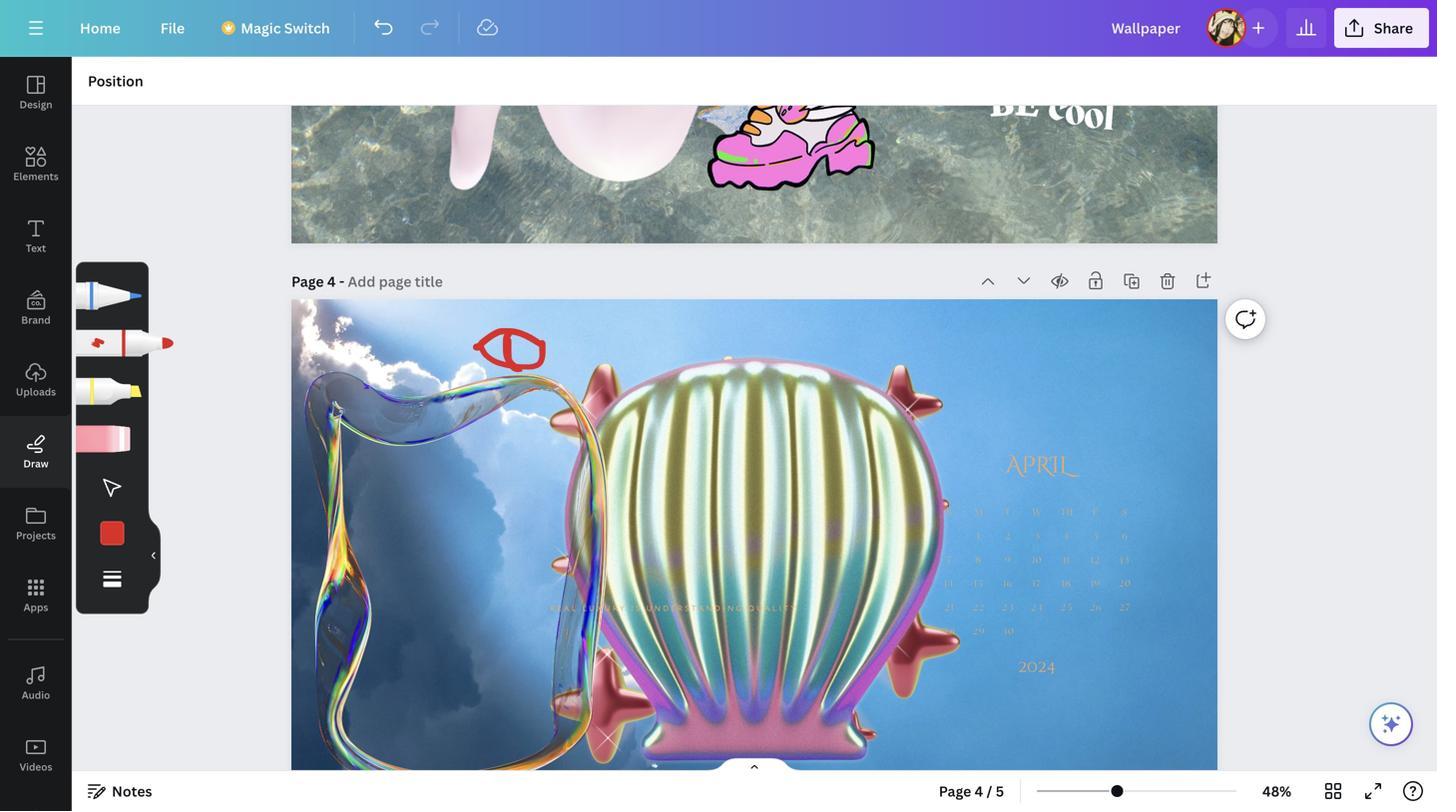 Task type: locate. For each thing, give the bounding box(es) containing it.
0 horizontal spatial 4
[[327, 272, 336, 291]]

30
[[1002, 628, 1015, 637]]

show pages image
[[707, 758, 803, 774]]

brand button
[[0, 273, 72, 344]]

5 right /
[[996, 782, 1005, 801]]

12 5 19
[[1092, 533, 1101, 589]]

28
[[944, 628, 956, 637]]

notes button
[[80, 776, 160, 808]]

1 s from the left
[[947, 509, 953, 518]]

uploads button
[[0, 344, 72, 416]]

switch
[[284, 18, 330, 37]]

0 horizontal spatial page
[[292, 272, 324, 291]]

4 left /
[[975, 782, 984, 801]]

page left /
[[939, 782, 972, 801]]

21
[[946, 604, 955, 613]]

luxury
[[583, 604, 627, 615]]

1 vertical spatial 4
[[1064, 533, 1071, 542]]

design
[[19, 98, 52, 111]]

text
[[26, 242, 46, 255]]

quality
[[748, 604, 798, 615]]

2 vertical spatial 4
[[975, 782, 984, 801]]

6
[[1123, 533, 1129, 542]]

elements button
[[0, 129, 72, 201]]

4 up 11
[[1064, 533, 1071, 542]]

22
[[974, 604, 986, 613]]

page left - at the left top of page
[[292, 272, 324, 291]]

0 vertical spatial 5
[[1094, 533, 1100, 542]]

4
[[327, 272, 336, 291], [1064, 533, 1071, 542], [975, 782, 984, 801]]

0 horizontal spatial 5
[[996, 782, 1005, 801]]

7 14
[[945, 557, 955, 589]]

s left m
[[947, 509, 953, 518]]

5 up 12
[[1094, 533, 1100, 542]]

5 inside button
[[996, 782, 1005, 801]]

home link
[[64, 8, 137, 48]]

1 vertical spatial 5
[[996, 782, 1005, 801]]

27
[[1120, 604, 1132, 613]]

2 horizontal spatial 4
[[1064, 533, 1071, 542]]

0 horizontal spatial s
[[947, 509, 953, 518]]

20
[[1120, 581, 1132, 589]]

16
[[1004, 581, 1014, 589]]

9
[[1006, 557, 1012, 566]]

4 inside 11 4 18
[[1064, 533, 1071, 542]]

text button
[[0, 201, 72, 273]]

4 for page 4 -
[[327, 272, 336, 291]]

-
[[339, 272, 345, 291]]

11 4 18
[[1063, 533, 1072, 589]]

real
[[550, 604, 579, 615]]

1 horizontal spatial 4
[[975, 782, 984, 801]]

page inside button
[[939, 782, 972, 801]]

magic
[[241, 18, 281, 37]]

1 horizontal spatial 5
[[1094, 533, 1100, 542]]

1 horizontal spatial s
[[1123, 509, 1129, 518]]

apps
[[24, 601, 48, 615]]

18
[[1063, 581, 1072, 589]]

4 inside button
[[975, 782, 984, 801]]

4 left - at the left top of page
[[327, 272, 336, 291]]

8 1 15
[[975, 533, 984, 589]]

page
[[292, 272, 324, 291], [939, 782, 972, 801]]

f
[[1094, 509, 1100, 518]]

s
[[947, 509, 953, 518], [1123, 509, 1129, 518]]

magic switch button
[[209, 8, 346, 48]]

s up 6
[[1123, 509, 1129, 518]]

file button
[[145, 8, 201, 48]]

uploads
[[16, 385, 56, 399]]

0 vertical spatial 4
[[327, 272, 336, 291]]

1 vertical spatial page
[[939, 782, 972, 801]]

4 for 11 4 18
[[1064, 533, 1071, 542]]

side panel tab list
[[0, 57, 72, 812]]

1
[[978, 533, 981, 542]]

th
[[1061, 509, 1074, 518]]

understanding
[[647, 604, 744, 615]]

1 horizontal spatial page
[[939, 782, 972, 801]]

0 vertical spatial page
[[292, 272, 324, 291]]

/
[[987, 782, 993, 801]]

5
[[1094, 533, 1100, 542], [996, 782, 1005, 801]]

draw button
[[0, 416, 72, 488]]

elements
[[13, 170, 59, 183]]



Task type: vqa. For each thing, say whether or not it's contained in the screenshot.
Add a new color image
no



Task type: describe. For each thing, give the bounding box(es) containing it.
15
[[975, 581, 984, 589]]

19
[[1092, 581, 1101, 589]]

25
[[1061, 604, 1074, 613]]

3
[[1035, 533, 1041, 542]]

2
[[1006, 533, 1012, 542]]

10
[[1033, 557, 1043, 566]]

24
[[1032, 604, 1045, 613]]

projects
[[16, 529, 56, 543]]

9 2 16
[[1004, 533, 1014, 589]]

page 4 / 5 button
[[931, 776, 1013, 808]]

home
[[80, 18, 121, 37]]

7
[[947, 557, 953, 566]]

page for page 4 -
[[292, 272, 324, 291]]

draw
[[23, 457, 49, 471]]

14
[[945, 581, 955, 589]]

#e7191f image
[[100, 522, 124, 546]]

Design title text field
[[1096, 8, 1199, 48]]

design button
[[0, 57, 72, 129]]

17
[[1034, 581, 1043, 589]]

audio
[[22, 689, 50, 702]]

w
[[1033, 509, 1043, 518]]

48%
[[1263, 782, 1292, 801]]

13
[[1121, 557, 1131, 566]]

4 for page 4 / 5
[[975, 782, 984, 801]]

audio button
[[0, 648, 72, 720]]

page 4 / 5
[[939, 782, 1005, 801]]

canva assistant image
[[1380, 713, 1404, 737]]

notes
[[112, 782, 152, 801]]

8
[[977, 557, 983, 566]]

share button
[[1335, 8, 1430, 48]]

23
[[1003, 604, 1015, 613]]

10 3 17
[[1033, 533, 1043, 589]]

share
[[1375, 18, 1414, 37]]

hide image
[[148, 508, 161, 604]]

11
[[1064, 557, 1071, 566]]

#e7191f image
[[100, 522, 124, 546]]

page for page 4 / 5
[[939, 782, 972, 801]]

48% button
[[1245, 776, 1310, 808]]

27 26 25 24 23 22 21
[[946, 604, 1132, 613]]

2024
[[1019, 657, 1057, 678]]

m
[[975, 509, 984, 518]]

29
[[973, 628, 986, 637]]

file
[[161, 18, 185, 37]]

26
[[1090, 604, 1103, 613]]

t
[[1005, 509, 1012, 518]]

Page title text field
[[348, 272, 445, 292]]

2 s from the left
[[1123, 509, 1129, 518]]

is
[[631, 604, 643, 615]]

brand
[[21, 314, 51, 327]]

april
[[1006, 451, 1069, 481]]

real luxury is understanding quality
[[550, 604, 798, 615]]

projects button
[[0, 488, 72, 560]]

magic switch
[[241, 18, 330, 37]]

position
[[88, 71, 143, 90]]

position button
[[80, 65, 151, 97]]

apps button
[[0, 560, 72, 632]]

5 inside 12 5 19
[[1094, 533, 1100, 542]]

s f th w t m s
[[947, 509, 1129, 518]]

12
[[1092, 557, 1101, 566]]

videos
[[20, 761, 52, 774]]

30 29 28
[[944, 628, 1015, 637]]

page 4 -
[[292, 272, 348, 291]]

videos button
[[0, 720, 72, 792]]

6 13
[[1121, 533, 1131, 566]]

main menu bar
[[0, 0, 1438, 57]]



